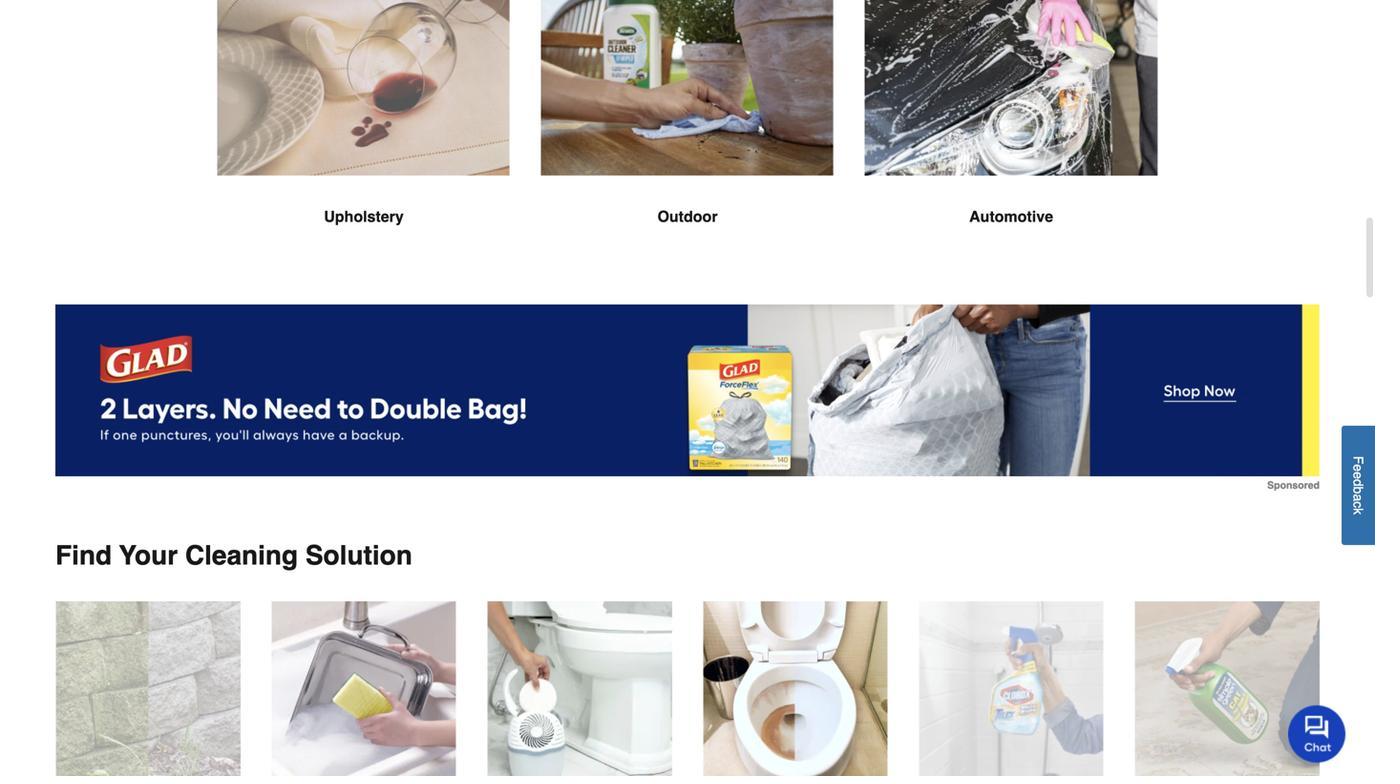 Task type: vqa. For each thing, say whether or not it's contained in the screenshot.
2nd home
no



Task type: locate. For each thing, give the bounding box(es) containing it.
chat invite button image
[[1288, 705, 1346, 763]]

a
[[1351, 494, 1366, 501]]

e
[[1351, 464, 1366, 472], [1351, 472, 1366, 479]]

a before-and-after shot of a white toilet bowl cleaned of rust stains. image
[[703, 602, 888, 776]]

2 e from the top
[[1351, 472, 1366, 479]]

automotive
[[969, 208, 1053, 225]]

f e e d b a c k button
[[1342, 426, 1375, 545]]

a person using clorox grout cleaner to clean a shower. image
[[919, 602, 1104, 776]]

a person cleaning up dirt around potted plants on a wood table outdoors. image
[[541, 0, 834, 176]]

automotive link
[[865, 0, 1158, 274]]

your
[[119, 540, 178, 571]]

e up d on the right of page
[[1351, 464, 1366, 472]]

upholstery
[[324, 208, 404, 225]]

find your cleaning solution
[[55, 540, 412, 571]]

c
[[1351, 501, 1366, 508]]

a glass of red wine spilling onto an off-white placemat on a wood table. image
[[217, 0, 510, 176]]

e up b
[[1351, 472, 1366, 479]]

1 e from the top
[[1351, 464, 1366, 472]]

f
[[1351, 456, 1366, 464]]

advertisement region
[[55, 305, 1320, 491]]

a person wearing a pink glove and washing a car with a sponge. image
[[865, 0, 1158, 177]]

outdoor
[[657, 208, 718, 225]]



Task type: describe. For each thing, give the bounding box(es) containing it.
find
[[55, 540, 112, 571]]

upholstery link
[[217, 0, 510, 274]]

a person spraying a rug with simple green cat urine remover. image
[[1134, 602, 1320, 776]]

f e e d b a c k
[[1351, 456, 1366, 515]]

a person refilling a moisture absorber next to a toilet. image
[[487, 602, 672, 776]]

d
[[1351, 479, 1366, 487]]

b
[[1351, 487, 1366, 494]]

a person degreasing a pan in a sink filled with soap. image
[[271, 602, 456, 776]]

cleaning
[[185, 540, 298, 571]]

k
[[1351, 508, 1366, 515]]

a before-and-after shot of mold removal on a brick paver wall. image
[[55, 602, 241, 776]]

outdoor link
[[541, 0, 834, 274]]

solution
[[305, 540, 412, 571]]



